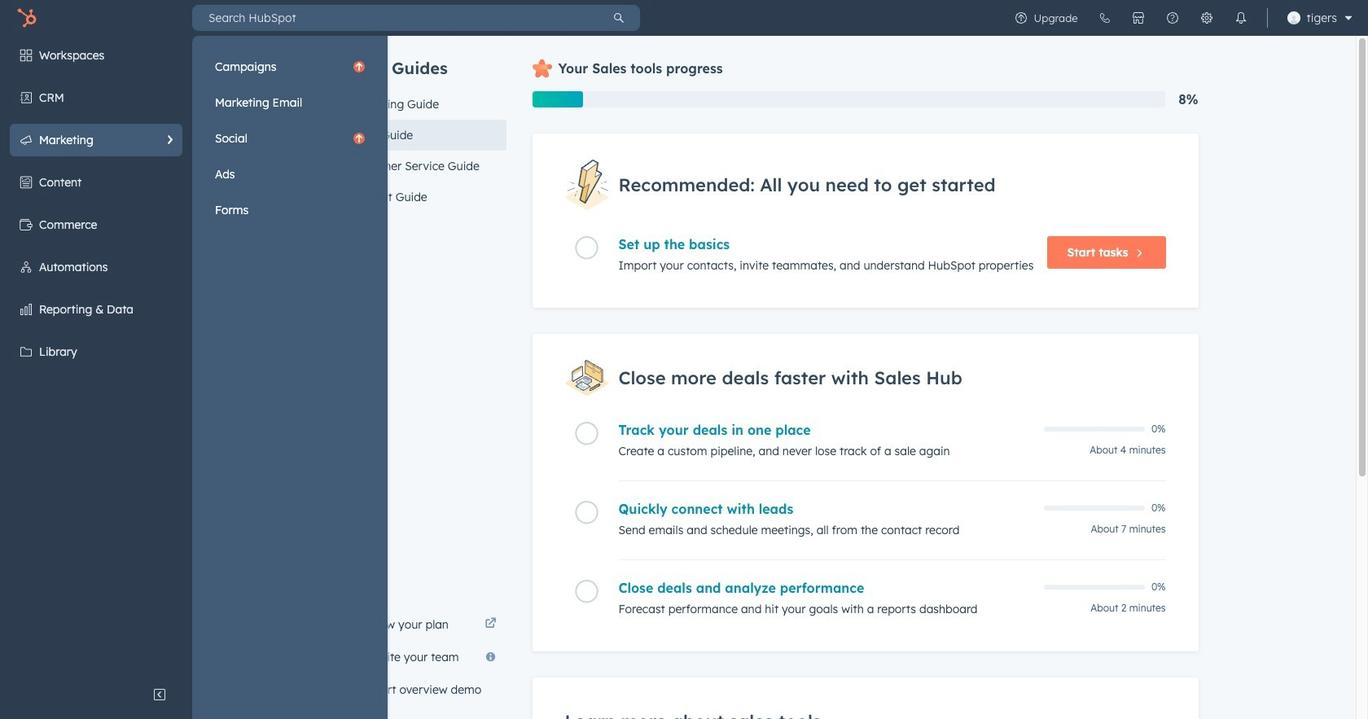 Task type: describe. For each thing, give the bounding box(es) containing it.
Search HubSpot search field
[[192, 5, 598, 31]]

notifications image
[[1235, 11, 1248, 24]]

2 link opens in a new window image from the top
[[485, 618, 497, 631]]

user guides element
[[340, 36, 506, 213]]

settings image
[[1201, 11, 1214, 24]]



Task type: vqa. For each thing, say whether or not it's contained in the screenshot.
the contact
no



Task type: locate. For each thing, give the bounding box(es) containing it.
help image
[[1166, 11, 1179, 24]]

link opens in a new window image
[[485, 615, 497, 635], [485, 618, 497, 631]]

menu
[[1004, 0, 1359, 36], [0, 36, 388, 719], [207, 51, 373, 227]]

1 link opens in a new window image from the top
[[485, 615, 497, 635]]

marketplaces image
[[1132, 11, 1145, 24]]

howard n/a image
[[1288, 11, 1301, 24]]

progress bar
[[532, 91, 583, 108]]



